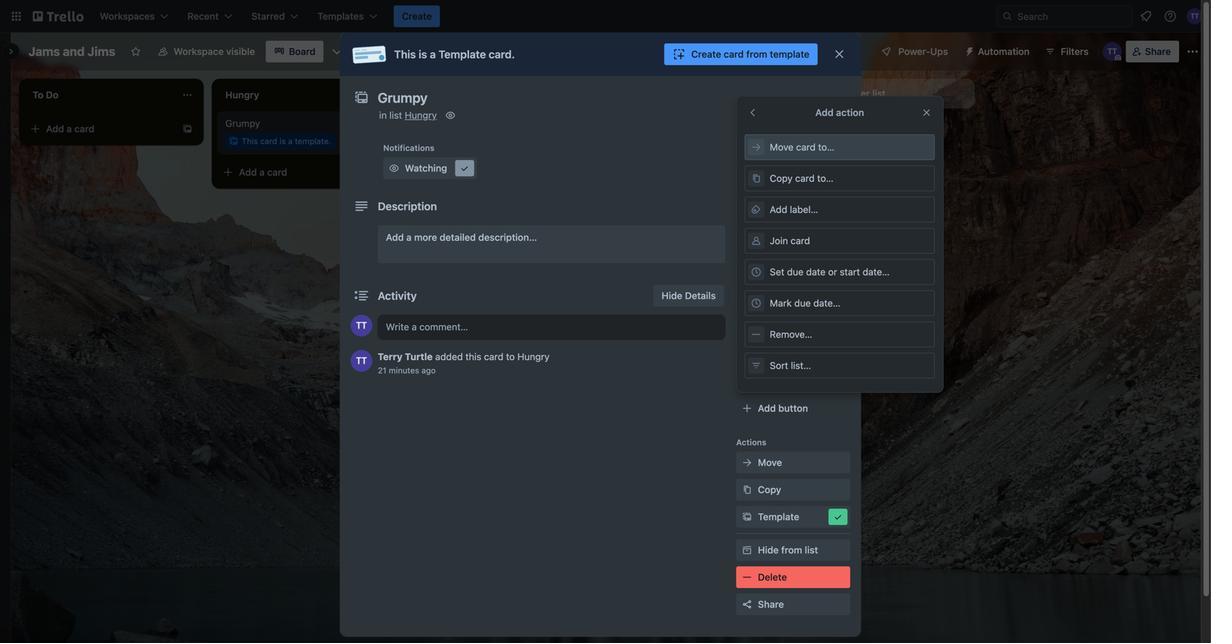 Task type: locate. For each thing, give the bounding box(es) containing it.
sort list…
[[770, 360, 811, 371]]

0 vertical spatial terry turtle (terryturtle) image
[[1187, 8, 1203, 24]]

hide up delete
[[758, 545, 779, 556]]

move down actions
[[758, 457, 782, 469]]

visible
[[226, 46, 255, 57]]

fields
[[796, 293, 822, 304]]

0 horizontal spatial automation
[[736, 382, 783, 392]]

2 horizontal spatial add a card button
[[410, 118, 562, 140]]

remove… button
[[745, 322, 935, 348]]

1 horizontal spatial from
[[781, 545, 803, 556]]

search image
[[1002, 11, 1013, 22]]

checklist link
[[736, 206, 851, 228]]

0 vertical spatial copy
[[770, 173, 793, 184]]

0 vertical spatial to…
[[818, 142, 835, 153]]

0 horizontal spatial create from template… image
[[182, 124, 193, 134]]

copy
[[770, 173, 793, 184], [758, 485, 782, 496]]

card
[[724, 49, 744, 60], [74, 123, 94, 134], [460, 123, 480, 134], [260, 136, 277, 146], [796, 142, 816, 153], [267, 167, 287, 178], [795, 173, 815, 184], [791, 235, 810, 247], [484, 351, 504, 363]]

date… inside mark due date… 'button'
[[814, 298, 841, 309]]

0 vertical spatial power-
[[899, 46, 931, 57]]

1 vertical spatial to
[[506, 351, 515, 363]]

in list hungry
[[379, 110, 437, 121]]

1 horizontal spatial create from template… image
[[375, 167, 386, 178]]

0 vertical spatial date…
[[863, 267, 890, 278]]

1 horizontal spatial power-ups
[[899, 46, 948, 57]]

jims
[[87, 44, 115, 59]]

delete
[[758, 572, 787, 583]]

0 horizontal spatial from
[[746, 49, 768, 60]]

this
[[394, 48, 416, 61], [242, 136, 258, 146]]

1 vertical spatial list
[[390, 110, 402, 121]]

sm image inside checklist link
[[741, 211, 754, 224]]

terry turtle (terryturtle) image
[[1187, 8, 1203, 24], [1103, 42, 1122, 61], [351, 350, 372, 372]]

card inside button
[[796, 142, 816, 153]]

switch to… image
[[10, 10, 23, 23]]

power- up sort list…
[[779, 347, 811, 359]]

create inside button
[[402, 11, 432, 22]]

close popover image
[[922, 107, 932, 118]]

create from template… image up add to template
[[761, 124, 771, 134]]

0 vertical spatial is
[[419, 48, 427, 61]]

0 horizontal spatial power-
[[736, 328, 765, 338]]

template inside button
[[758, 512, 800, 523]]

0 vertical spatial template
[[770, 49, 810, 60]]

add button button
[[736, 398, 851, 420]]

None text field
[[371, 86, 819, 110]]

Board name text field
[[22, 41, 122, 62]]

set
[[770, 267, 785, 278]]

cover link
[[736, 261, 851, 283]]

0 vertical spatial create
[[402, 11, 432, 22]]

1 vertical spatial hungry
[[518, 351, 550, 363]]

label…
[[790, 204, 819, 215]]

to right this
[[506, 351, 515, 363]]

1 vertical spatial is
[[280, 136, 286, 146]]

add a card
[[46, 123, 94, 134], [432, 123, 480, 134], [239, 167, 287, 178]]

terry turtle (terryturtle) image right 'open information menu' icon
[[1187, 8, 1203, 24]]

2 vertical spatial list
[[805, 545, 818, 556]]

hide inside hide details link
[[662, 290, 683, 302]]

list for add another list
[[873, 88, 886, 99]]

1 vertical spatial to…
[[818, 173, 834, 184]]

0 horizontal spatial create
[[402, 11, 432, 22]]

set due date or start date… button
[[745, 259, 935, 285]]

hide details
[[662, 290, 716, 302]]

list for hide from list
[[805, 545, 818, 556]]

1 horizontal spatial date…
[[863, 267, 890, 278]]

hungry down write a comment "text box"
[[518, 351, 550, 363]]

0 horizontal spatial template
[[439, 48, 486, 61]]

create inside button
[[692, 49, 721, 60]]

hide for hide from list
[[758, 545, 779, 556]]

0 horizontal spatial power-ups
[[736, 328, 781, 338]]

sm image inside hide from list 'link'
[[741, 544, 754, 558]]

2 horizontal spatial terry turtle (terryturtle) image
[[1187, 8, 1203, 24]]

power-ups
[[899, 46, 948, 57], [736, 328, 781, 338]]

minutes
[[389, 366, 419, 376]]

add a card button
[[24, 118, 177, 140], [410, 118, 562, 140], [217, 162, 369, 183]]

0 horizontal spatial share
[[758, 599, 784, 611]]

due inside 'button'
[[795, 298, 811, 309]]

workspace visible button
[[149, 41, 263, 62]]

grumpy
[[225, 118, 260, 129]]

sm image
[[959, 41, 978, 60], [444, 109, 457, 122], [741, 265, 754, 278], [741, 456, 754, 470], [741, 484, 754, 497], [741, 544, 754, 558], [741, 571, 754, 585]]

template left card.
[[439, 48, 486, 61]]

this
[[466, 351, 482, 363]]

list inside add another list button
[[873, 88, 886, 99]]

is down grumpy link
[[280, 136, 286, 146]]

join card
[[770, 235, 810, 247]]

terry turtle (terryturtle) image left the 21
[[351, 350, 372, 372]]

1 vertical spatial copy
[[758, 485, 782, 496]]

ups up "list…"
[[811, 347, 828, 359]]

1 vertical spatial due
[[795, 298, 811, 309]]

share left show menu image in the top right of the page
[[1145, 46, 1171, 57]]

return to previous screen image
[[748, 107, 759, 118]]

1 vertical spatial ups
[[765, 328, 781, 338]]

a
[[430, 48, 436, 61], [67, 123, 72, 134], [452, 123, 458, 134], [288, 136, 293, 146], [259, 167, 265, 178], [407, 232, 412, 243]]

details
[[685, 290, 716, 302]]

terry turtle added this card to hungry 21 minutes ago
[[378, 351, 550, 376]]

1 horizontal spatial create
[[692, 49, 721, 60]]

labels
[[758, 184, 788, 196]]

sort list… button
[[745, 353, 935, 379]]

0 vertical spatial list
[[873, 88, 886, 99]]

0 vertical spatial share button
[[1126, 41, 1180, 62]]

power-ups down mark
[[736, 328, 781, 338]]

description…
[[478, 232, 537, 243]]

0 vertical spatial automation
[[978, 46, 1030, 57]]

1 horizontal spatial hide
[[758, 545, 779, 556]]

sm image
[[741, 156, 754, 170], [387, 162, 401, 175], [458, 162, 472, 175], [741, 183, 754, 197], [741, 211, 754, 224], [741, 511, 754, 524], [832, 511, 845, 524]]

date… inside 'set due date or start date…' button
[[863, 267, 890, 278]]

create button
[[394, 5, 440, 27]]

2 horizontal spatial power-
[[899, 46, 931, 57]]

automation inside button
[[978, 46, 1030, 57]]

terry turtle (terryturtle) image inside primary "element"
[[1187, 8, 1203, 24]]

sm image for hide from list
[[741, 544, 754, 558]]

set due date or start date…
[[770, 267, 890, 278]]

automation down search "image" at the right of the page
[[978, 46, 1030, 57]]

2 vertical spatial power-
[[779, 347, 811, 359]]

0 vertical spatial from
[[746, 49, 768, 60]]

0 vertical spatial this
[[394, 48, 416, 61]]

card inside terry turtle added this card to hungry 21 minutes ago
[[484, 351, 504, 363]]

share button down delete link at right
[[736, 594, 851, 616]]

1 horizontal spatial is
[[419, 48, 427, 61]]

1 vertical spatial hide
[[758, 545, 779, 556]]

from up 'return to previous screen' image
[[746, 49, 768, 60]]

1 vertical spatial date…
[[814, 298, 841, 309]]

0 vertical spatial power-ups
[[899, 46, 948, 57]]

1 vertical spatial template
[[765, 138, 800, 147]]

add another list
[[815, 88, 886, 99]]

copy for copy
[[758, 485, 782, 496]]

2 vertical spatial ups
[[811, 347, 828, 359]]

0 vertical spatial share
[[1145, 46, 1171, 57]]

list right the another
[[873, 88, 886, 99]]

terry turtle (terryturtle) image right the filters
[[1103, 42, 1122, 61]]

and
[[63, 44, 85, 59]]

custom fields
[[758, 293, 822, 304]]

1 horizontal spatial template
[[758, 512, 800, 523]]

0 vertical spatial due
[[787, 267, 804, 278]]

add
[[815, 88, 833, 99], [816, 107, 834, 118], [46, 123, 64, 134], [432, 123, 450, 134], [736, 138, 752, 147], [239, 167, 257, 178], [770, 204, 788, 215], [386, 232, 404, 243], [758, 347, 776, 359], [758, 403, 776, 414]]

sm image inside delete link
[[741, 571, 754, 585]]

labels link
[[736, 179, 851, 201]]

1 horizontal spatial list
[[805, 545, 818, 556]]

0 vertical spatial ups
[[931, 46, 948, 57]]

copy inside 'link'
[[758, 485, 782, 496]]

hungry
[[405, 110, 437, 121], [518, 351, 550, 363]]

0 vertical spatial hungry
[[405, 110, 437, 121]]

1 vertical spatial move
[[758, 457, 782, 469]]

copy up the labels
[[770, 173, 793, 184]]

this for this card is a template.
[[242, 136, 258, 146]]

power- inside button
[[899, 46, 931, 57]]

2 horizontal spatial add a card
[[432, 123, 480, 134]]

hungry up notifications at the left top of page
[[405, 110, 437, 121]]

1 vertical spatial share
[[758, 599, 784, 611]]

sm image inside automation button
[[959, 41, 978, 60]]

0 horizontal spatial date…
[[814, 298, 841, 309]]

template inside button
[[770, 49, 810, 60]]

0 vertical spatial move
[[770, 142, 794, 153]]

0 horizontal spatial hide
[[662, 290, 683, 302]]

due inside button
[[787, 267, 804, 278]]

this down grumpy
[[242, 136, 258, 146]]

from up delete link at right
[[781, 545, 803, 556]]

0 vertical spatial to
[[755, 138, 763, 147]]

sm image inside copy 'link'
[[741, 484, 754, 497]]

1 horizontal spatial add a card button
[[217, 162, 369, 183]]

power-
[[899, 46, 931, 57], [736, 328, 765, 338], [779, 347, 811, 359]]

sm image for members
[[741, 156, 754, 170]]

share down delete
[[758, 599, 784, 611]]

to… for copy card to…
[[818, 173, 834, 184]]

0 horizontal spatial this
[[242, 136, 258, 146]]

move for move
[[758, 457, 782, 469]]

share
[[1145, 46, 1171, 57], [758, 599, 784, 611]]

1 horizontal spatial terry turtle (terryturtle) image
[[1103, 42, 1122, 61]]

create from template… image down notifications at the left top of page
[[375, 167, 386, 178]]

to… down move card to… button
[[818, 173, 834, 184]]

list right in
[[390, 110, 402, 121]]

delete link
[[736, 567, 851, 589]]

sm image inside the 'cover' link
[[741, 265, 754, 278]]

move
[[770, 142, 794, 153], [758, 457, 782, 469]]

this for this is a template card.
[[394, 48, 416, 61]]

1 vertical spatial create
[[692, 49, 721, 60]]

show menu image
[[1186, 45, 1200, 58]]

create
[[402, 11, 432, 22], [692, 49, 721, 60]]

sm image inside move link
[[741, 456, 754, 470]]

0 horizontal spatial to
[[506, 351, 515, 363]]

1 vertical spatial this
[[242, 136, 258, 146]]

copy link
[[736, 479, 851, 501]]

list inside hide from list 'link'
[[805, 545, 818, 556]]

to… up copy card to… button
[[818, 142, 835, 153]]

move inside button
[[770, 142, 794, 153]]

template down copy 'link'
[[758, 512, 800, 523]]

1 vertical spatial template
[[758, 512, 800, 523]]

jams
[[29, 44, 60, 59]]

1 horizontal spatial automation
[[978, 46, 1030, 57]]

board
[[289, 46, 316, 57]]

create from template… image left grumpy
[[182, 124, 193, 134]]

date… right start
[[863, 267, 890, 278]]

1 vertical spatial from
[[781, 545, 803, 556]]

added
[[435, 351, 463, 363]]

start
[[840, 267, 860, 278]]

add power-ups
[[758, 347, 828, 359]]

list up delete link at right
[[805, 545, 818, 556]]

ups up add power-ups
[[765, 328, 781, 338]]

0 horizontal spatial add a card
[[46, 123, 94, 134]]

button
[[779, 403, 808, 414]]

1 horizontal spatial ups
[[811, 347, 828, 359]]

due right mark
[[795, 298, 811, 309]]

hide left details
[[662, 290, 683, 302]]

1 vertical spatial terry turtle (terryturtle) image
[[1103, 42, 1122, 61]]

sm image inside "members" link
[[741, 156, 754, 170]]

1 horizontal spatial hungry
[[518, 351, 550, 363]]

to up members
[[755, 138, 763, 147]]

hide from list
[[758, 545, 818, 556]]

ups left automation button
[[931, 46, 948, 57]]

0 vertical spatial hide
[[662, 290, 683, 302]]

customize views image
[[331, 45, 344, 58]]

automation down the sort on the bottom right of page
[[736, 382, 783, 392]]

share button down 0 notifications image
[[1126, 41, 1180, 62]]

2 horizontal spatial list
[[873, 88, 886, 99]]

add inside button
[[815, 88, 833, 99]]

1 horizontal spatial share button
[[1126, 41, 1180, 62]]

hide for hide details
[[662, 290, 683, 302]]

0 horizontal spatial ups
[[765, 328, 781, 338]]

sm image inside labels link
[[741, 183, 754, 197]]

detailed
[[440, 232, 476, 243]]

2 horizontal spatial ups
[[931, 46, 948, 57]]

hide inside hide from list 'link'
[[758, 545, 779, 556]]

members
[[758, 157, 800, 168]]

power- left remove…
[[736, 328, 765, 338]]

automation button
[[959, 41, 1038, 62]]

date…
[[863, 267, 890, 278], [814, 298, 841, 309]]

move card to… button
[[745, 134, 935, 160]]

join card button
[[745, 228, 935, 254]]

automation
[[978, 46, 1030, 57], [736, 382, 783, 392]]

1 vertical spatial share button
[[736, 594, 851, 616]]

from
[[746, 49, 768, 60], [781, 545, 803, 556]]

attachment button
[[736, 234, 851, 255]]

copy down move link
[[758, 485, 782, 496]]

1 horizontal spatial this
[[394, 48, 416, 61]]

move up members
[[770, 142, 794, 153]]

due right set
[[787, 267, 804, 278]]

to
[[755, 138, 763, 147], [506, 351, 515, 363]]

in
[[379, 110, 387, 121]]

1 horizontal spatial add a card
[[239, 167, 287, 178]]

is down create button
[[419, 48, 427, 61]]

Search field
[[1013, 6, 1132, 26]]

sm image for copy
[[741, 484, 754, 497]]

custom fields button
[[736, 292, 851, 306]]

create from template… image for leftmost add a card button
[[182, 124, 193, 134]]

to… inside button
[[818, 173, 834, 184]]

to… inside button
[[818, 142, 835, 153]]

power-ups up add another list button
[[899, 46, 948, 57]]

power- up add another list button
[[899, 46, 931, 57]]

description
[[378, 200, 437, 213]]

date… down set due date or start date…
[[814, 298, 841, 309]]

move card to…
[[770, 142, 835, 153]]

create from template… image
[[182, 124, 193, 134], [761, 124, 771, 134], [375, 167, 386, 178]]

notifications
[[383, 143, 435, 153]]

0 notifications image
[[1138, 8, 1154, 24]]

this down create button
[[394, 48, 416, 61]]

2 vertical spatial terry turtle (terryturtle) image
[[351, 350, 372, 372]]

copy inside button
[[770, 173, 793, 184]]

1 vertical spatial automation
[[736, 382, 783, 392]]

add a card for rightmost add a card button
[[432, 123, 480, 134]]



Task type: describe. For each thing, give the bounding box(es) containing it.
21 minutes ago link
[[378, 366, 436, 376]]

or
[[828, 267, 837, 278]]

ago
[[422, 366, 436, 376]]

mark due date…
[[770, 298, 841, 309]]

0 horizontal spatial is
[[280, 136, 286, 146]]

power-ups button
[[871, 41, 957, 62]]

mark due date… button
[[745, 291, 935, 316]]

1 horizontal spatial to
[[755, 138, 763, 147]]

hungry link
[[405, 110, 437, 121]]

0 horizontal spatial add a card button
[[24, 118, 177, 140]]

0 horizontal spatial share button
[[736, 594, 851, 616]]

more
[[414, 232, 437, 243]]

this is a template card.
[[394, 48, 515, 61]]

hide details link
[[654, 285, 724, 307]]

template button
[[736, 507, 851, 528]]

cover
[[758, 266, 785, 277]]

template.
[[295, 136, 331, 146]]

action
[[836, 107, 864, 118]]

due for set
[[787, 267, 804, 278]]

filters
[[1061, 46, 1089, 57]]

sm image for delete
[[741, 571, 754, 585]]

add a card for add a card button to the middle
[[239, 167, 287, 178]]

terry
[[378, 351, 403, 363]]

checklist
[[758, 212, 800, 223]]

create from template… image for add a card button to the middle
[[375, 167, 386, 178]]

board link
[[266, 41, 324, 62]]

1 vertical spatial power-
[[736, 328, 765, 338]]

primary element
[[0, 0, 1211, 33]]

grumpy link
[[225, 117, 383, 130]]

add another list button
[[790, 79, 975, 109]]

hide from list link
[[736, 540, 851, 562]]

to inside terry turtle added this card to hungry 21 minutes ago
[[506, 351, 515, 363]]

1 vertical spatial power-ups
[[736, 328, 781, 338]]

hungry inside terry turtle added this card to hungry 21 minutes ago
[[518, 351, 550, 363]]

ups inside button
[[931, 46, 948, 57]]

actions
[[736, 438, 767, 448]]

create for create card from template
[[692, 49, 721, 60]]

sm image for move
[[741, 456, 754, 470]]

add label… button
[[745, 197, 935, 223]]

add power-ups link
[[736, 342, 851, 364]]

power-ups inside button
[[899, 46, 948, 57]]

add a card for leftmost add a card button
[[46, 123, 94, 134]]

add a more detailed description…
[[386, 232, 537, 243]]

add button
[[758, 403, 808, 414]]

copy card to… button
[[745, 166, 935, 192]]

add action
[[816, 107, 864, 118]]

sm image for labels
[[741, 183, 754, 197]]

0 horizontal spatial hungry
[[405, 110, 437, 121]]

create card from template button
[[664, 43, 818, 65]]

0 horizontal spatial list
[[390, 110, 402, 121]]

sort
[[770, 360, 789, 371]]

due for mark
[[795, 298, 811, 309]]

open information menu image
[[1164, 10, 1178, 23]]

1 horizontal spatial power-
[[779, 347, 811, 359]]

terry turtle (terryturtle) image
[[351, 315, 372, 337]]

custom
[[758, 293, 793, 304]]

add a more detailed description… link
[[378, 225, 726, 263]]

turtle
[[405, 351, 433, 363]]

card.
[[489, 48, 515, 61]]

copy for copy card to…
[[770, 173, 793, 184]]

create for create
[[402, 11, 432, 22]]

move link
[[736, 452, 851, 474]]

move for move card to…
[[770, 142, 794, 153]]

another
[[835, 88, 870, 99]]

1 horizontal spatial share
[[1145, 46, 1171, 57]]

remove…
[[770, 329, 813, 340]]

watching button
[[383, 158, 477, 179]]

mark
[[770, 298, 792, 309]]

date
[[806, 267, 826, 278]]

from inside the create card from template button
[[746, 49, 768, 60]]

add to template
[[736, 138, 800, 147]]

sm image for template
[[741, 511, 754, 524]]

from inside hide from list 'link'
[[781, 545, 803, 556]]

0 horizontal spatial terry turtle (terryturtle) image
[[351, 350, 372, 372]]

star or unstar board image
[[130, 46, 141, 57]]

0 vertical spatial template
[[439, 48, 486, 61]]

Write a comment text field
[[378, 315, 726, 340]]

jams and jims
[[29, 44, 115, 59]]

this card is a template.
[[242, 136, 331, 146]]

2 horizontal spatial create from template… image
[[761, 124, 771, 134]]

watching
[[405, 163, 447, 174]]

join
[[770, 235, 788, 247]]

filters button
[[1041, 41, 1093, 62]]

add label…
[[770, 204, 819, 215]]

workspace visible
[[174, 46, 255, 57]]

activity
[[378, 290, 417, 303]]

sm image for automation
[[959, 41, 978, 60]]

sm image for checklist
[[741, 211, 754, 224]]

sm image for watching
[[387, 162, 401, 175]]

21
[[378, 366, 387, 376]]

sm image for cover
[[741, 265, 754, 278]]

to… for move card to…
[[818, 142, 835, 153]]

create card from template
[[692, 49, 810, 60]]

attachment
[[758, 239, 811, 250]]

copy card to…
[[770, 173, 834, 184]]

members link
[[736, 152, 851, 174]]

list…
[[791, 360, 811, 371]]



Task type: vqa. For each thing, say whether or not it's contained in the screenshot.
Get
no



